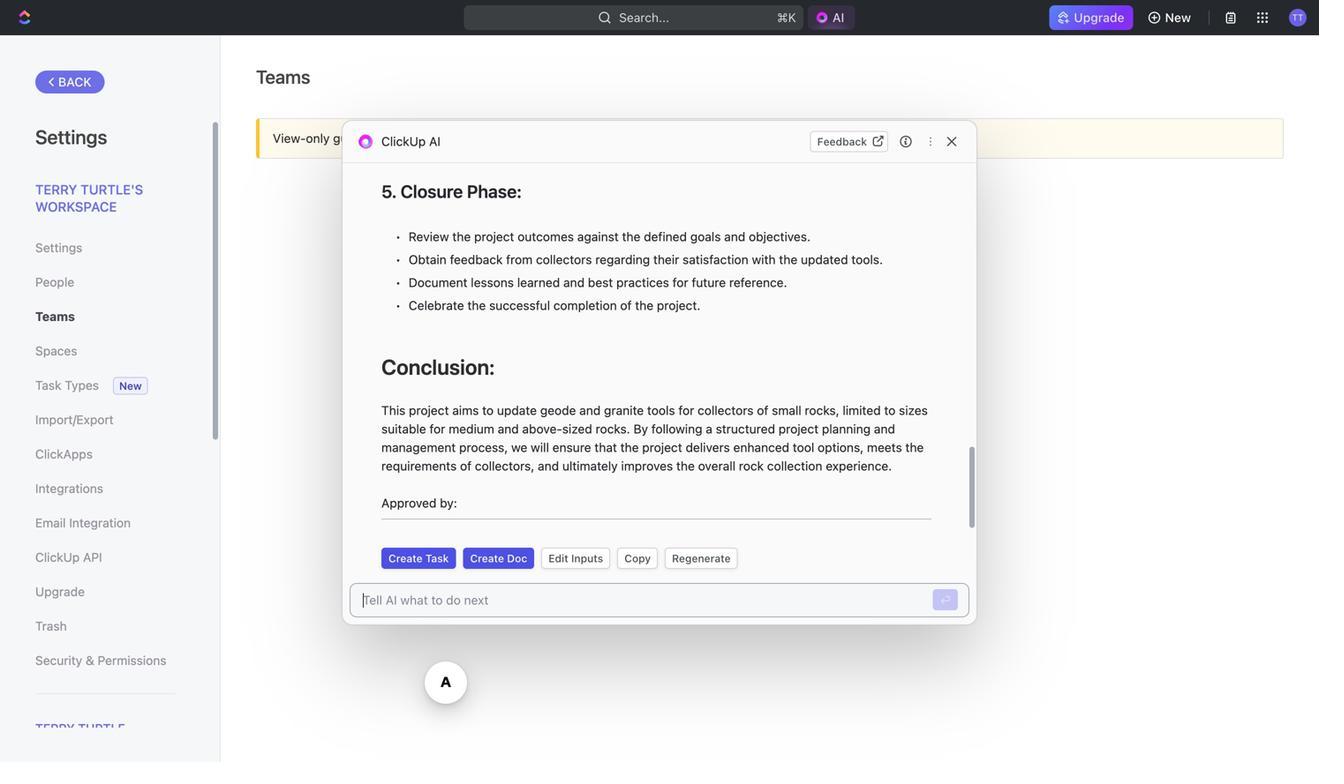 Task type: vqa. For each thing, say whether or not it's contained in the screenshot.
the bottommost Work
no



Task type: locate. For each thing, give the bounding box(es) containing it.
approved
[[381, 496, 437, 511]]

0 horizontal spatial task
[[35, 378, 61, 393]]

collectors
[[536, 253, 592, 267], [698, 404, 754, 418]]

the down practices
[[635, 298, 654, 313]]

email integration link
[[35, 509, 176, 539]]

collectors down outcomes
[[536, 253, 592, 267]]

create doc
[[470, 553, 527, 565]]

1 vertical spatial collectors
[[698, 404, 754, 418]]

any
[[664, 426, 686, 442]]

upgrade left new button
[[1074, 10, 1125, 25]]

who
[[375, 131, 398, 146]]

collectors,
[[475, 459, 534, 474]]

more
[[820, 131, 849, 146]]

copy
[[625, 553, 651, 565]]

task right project
[[426, 553, 449, 565]]

turtle's
[[81, 182, 143, 197]]

integrations
[[35, 482, 103, 496]]

2 vertical spatial of
[[460, 459, 472, 474]]

of down practices
[[620, 298, 632, 313]]

new inside the settings element
[[119, 380, 142, 393]]

aims
[[452, 404, 479, 418]]

2 terry from the top
[[35, 722, 75, 736]]

1 vertical spatial task
[[426, 553, 449, 565]]

create left sponsor's
[[389, 553, 423, 565]]

project up suitable
[[409, 404, 449, 418]]

1 settings from the top
[[35, 125, 107, 148]]

2 create from the left
[[470, 553, 504, 565]]

that
[[595, 441, 617, 455]]

tools
[[647, 404, 675, 418]]

create for create doc
[[470, 553, 504, 565]]

0 vertical spatial new
[[1165, 10, 1191, 25]]

will
[[518, 131, 536, 146], [531, 441, 549, 455]]

have
[[631, 426, 660, 442]]

celebrate
[[409, 298, 464, 313]]

email
[[35, 516, 66, 531]]

a
[[706, 422, 713, 437], [894, 426, 902, 442]]

to left paid
[[697, 131, 709, 146]]

clickup left ai
[[381, 134, 426, 149]]

enhanced
[[733, 441, 790, 455]]

teams down the people
[[35, 310, 75, 324]]

you
[[569, 426, 592, 442]]

task left types
[[35, 378, 61, 393]]

project inside review the project outcomes against the defined goals and objectives. obtain feedback from collectors regarding their satisfaction with the updated tools. document lessons learned and best practices for future reference. celebrate the successful completion of the project.
[[474, 230, 514, 244]]

a up delivers
[[706, 422, 713, 437]]

update
[[497, 404, 537, 418]]

0 horizontal spatial a
[[706, 422, 713, 437]]

upgrade link left new button
[[1049, 5, 1133, 30]]

for up management
[[430, 422, 445, 437]]

upgrade down 'clickup api'
[[35, 585, 85, 600]]

0 vertical spatial upgrade link
[[1049, 5, 1133, 30]]

create
[[389, 553, 423, 565], [470, 553, 504, 565]]

project up the feedback
[[474, 230, 514, 244]]

5. closure phase:
[[381, 181, 522, 202]]

this
[[381, 404, 406, 418]]

1 horizontal spatial upgrade link
[[1049, 5, 1133, 30]]

settings
[[35, 125, 107, 148], [35, 241, 82, 255]]

process,
[[459, 441, 508, 455]]

learned
[[517, 276, 560, 290]]

task inside button
[[426, 553, 449, 565]]

0 horizontal spatial new
[[119, 380, 142, 393]]

and down ensure on the bottom of the page
[[538, 459, 559, 474]]

teams link
[[35, 302, 176, 332]]

back link
[[35, 71, 105, 94]]

1 vertical spatial terry
[[35, 722, 75, 736]]

the down the by on the left bottom
[[620, 441, 639, 455]]

new inside button
[[1165, 10, 1191, 25]]

1 horizontal spatial of
[[620, 298, 632, 313]]

above-
[[522, 422, 562, 437]]

the
[[452, 230, 471, 244], [622, 230, 641, 244], [779, 253, 798, 267], [467, 298, 486, 313], [635, 298, 654, 313], [620, 441, 639, 455], [906, 441, 924, 455], [676, 459, 695, 474]]

Tell AI what to do next text field
[[363, 592, 921, 610]]

and up 'sized'
[[579, 404, 601, 418]]

0 horizontal spatial of
[[460, 459, 472, 474]]

workspace
[[35, 199, 117, 215]]

of
[[620, 298, 632, 313], [757, 404, 769, 418], [460, 459, 472, 474]]

1 vertical spatial will
[[531, 441, 549, 455]]

1 horizontal spatial create
[[470, 553, 504, 565]]

2 horizontal spatial new
[[1165, 10, 1191, 25]]

0 vertical spatial of
[[620, 298, 632, 313]]

and up completion
[[563, 276, 585, 290]]

clickup left api
[[35, 551, 80, 565]]

&
[[86, 654, 94, 668]]

settings link
[[35, 233, 176, 263]]

settings up the people
[[35, 241, 82, 255]]

0 horizontal spatial upgrade link
[[35, 577, 176, 608]]

2 horizontal spatial of
[[757, 404, 769, 418]]

0 horizontal spatial clickup
[[35, 551, 80, 565]]

1 horizontal spatial task
[[426, 553, 449, 565]]

0 vertical spatial collectors
[[536, 253, 592, 267]]

team.
[[934, 426, 971, 442]]

clickapps link
[[35, 440, 176, 470]]

task inside the settings element
[[35, 378, 61, 393]]

and up the meets
[[874, 422, 895, 437]]

by:
[[440, 496, 457, 511]]

only
[[306, 131, 330, 146]]

collectors inside review the project outcomes against the defined goals and objectives. obtain feedback from collectors regarding their satisfaction with the updated tools. document lessons learned and best practices for future reference. celebrate the successful completion of the project.
[[536, 253, 592, 267]]

for up following
[[679, 404, 694, 418]]

clickup for clickup api
[[35, 551, 80, 565]]

1 vertical spatial clickup
[[35, 551, 80, 565]]

review
[[409, 230, 449, 244]]

0 horizontal spatial create
[[389, 553, 423, 565]]

small
[[772, 404, 802, 418]]

of left 'small'
[[757, 404, 769, 418]]

0 vertical spatial will
[[518, 131, 536, 146]]

0 horizontal spatial upgrade
[[35, 585, 85, 600]]

to right added
[[462, 131, 474, 146]]

1 create from the left
[[389, 553, 423, 565]]

settings down back link
[[35, 125, 107, 148]]

this project aims to update geode and granite tools for collectors of small rocks, limited to sizes suitable for medium and above-sized rocks. by following a structured project planning and management process, we will ensure that the project delivers enhanced tool options, meets the requirements of collectors, and ultimately improves the overall rock collection experience.
[[381, 404, 931, 474]]

a left new
[[894, 426, 902, 442]]

terry
[[35, 182, 77, 197], [35, 722, 75, 736]]

automatically
[[539, 131, 615, 146]]

1 vertical spatial of
[[757, 404, 769, 418]]

1 vertical spatial settings
[[35, 241, 82, 255]]

0 vertical spatial settings
[[35, 125, 107, 148]]

regenerate button
[[665, 548, 738, 570]]

collectors up structured
[[698, 404, 754, 418]]

feedback button
[[810, 131, 888, 152]]

0 vertical spatial task
[[35, 378, 61, 393]]

clickup
[[381, 134, 426, 149], [35, 551, 80, 565]]

clickup inside clickup api link
[[35, 551, 80, 565]]

now,
[[765, 426, 794, 442]]

guests.
[[740, 131, 781, 146]]

terry up workspace
[[35, 182, 77, 197]]

search...
[[619, 10, 670, 25]]

collectors inside this project aims to update geode and granite tools for collectors of small rocks, limited to sizes suitable for medium and above-sized rocks. by following a structured project planning and management process, we will ensure that the project delivers enhanced tool options, meets the requirements of collectors, and ultimately improves the overall rock collection experience.
[[698, 404, 754, 418]]

upgrade link up the trash link
[[35, 577, 176, 608]]

1 horizontal spatial clickup
[[381, 134, 426, 149]]

project up tool in the right of the page
[[779, 422, 819, 437]]

create task
[[389, 553, 449, 565]]

0 vertical spatial terry
[[35, 182, 77, 197]]

meets
[[867, 441, 902, 455]]

for up "project."
[[673, 276, 688, 290]]

the down delivers
[[676, 459, 695, 474]]

will left automatically
[[518, 131, 536, 146]]

view-only guests who are added to teams will automatically be converted to paid guests. learn more
[[273, 131, 849, 146]]

edit
[[549, 553, 568, 565]]

medium
[[449, 422, 494, 437]]

1 vertical spatial new
[[119, 380, 142, 393]]

paid
[[712, 131, 736, 146]]

ensure
[[553, 441, 591, 455]]

geode
[[540, 404, 576, 418]]

0 vertical spatial for
[[673, 276, 688, 290]]

new
[[905, 426, 931, 442]]

teams up view-
[[256, 66, 310, 88]]

terry left turtle
[[35, 722, 75, 736]]

security
[[35, 654, 82, 668]]

will down above-
[[531, 441, 549, 455]]

upgrade link
[[1049, 5, 1133, 30], [35, 577, 176, 608]]

0 vertical spatial upgrade
[[1074, 10, 1125, 25]]

0 horizontal spatial collectors
[[536, 253, 592, 267]]

collection
[[767, 459, 823, 474]]

trash
[[35, 619, 67, 634]]

to left sizes
[[884, 404, 896, 418]]

be
[[619, 131, 633, 146]]

1 horizontal spatial new
[[744, 468, 771, 483]]

1 terry from the top
[[35, 182, 77, 197]]

don't
[[595, 426, 628, 442]]

and down update
[[498, 422, 519, 437]]

0 vertical spatial clickup
[[381, 134, 426, 149]]

project.
[[657, 298, 701, 313]]

1 vertical spatial upgrade
[[35, 585, 85, 600]]

practices
[[616, 276, 669, 290]]

of down process,
[[460, 459, 472, 474]]

best
[[588, 276, 613, 290]]

1 horizontal spatial collectors
[[698, 404, 754, 418]]

by
[[830, 426, 845, 442]]

converted
[[636, 131, 694, 146]]

1 horizontal spatial upgrade
[[1074, 10, 1125, 25]]

terry inside the 'terry turtle's workspace'
[[35, 182, 77, 197]]

1 vertical spatial upgrade link
[[35, 577, 176, 608]]

teams up phase:
[[477, 131, 514, 146]]

create left doc
[[470, 553, 504, 565]]

to
[[462, 131, 474, 146], [697, 131, 709, 146], [482, 404, 494, 418], [884, 404, 896, 418]]

satisfaction
[[683, 253, 749, 267]]



Task type: describe. For each thing, give the bounding box(es) containing it.
guests
[[333, 131, 371, 146]]

terry turtle's workspace
[[35, 182, 143, 215]]

planning
[[822, 422, 871, 437]]

create for create task
[[389, 553, 423, 565]]

project down following
[[642, 441, 682, 455]]

2 vertical spatial new
[[744, 468, 771, 483]]

learn
[[785, 131, 817, 146]]

turtle
[[78, 722, 125, 736]]

the up the feedback
[[452, 230, 471, 244]]

you don't have any teams right now, start by adding a new team.
[[569, 426, 971, 442]]

clickapps
[[35, 447, 93, 462]]

teams inside 'link'
[[35, 310, 75, 324]]

limited
[[843, 404, 881, 418]]

upgrade inside the settings element
[[35, 585, 85, 600]]

⏎ button
[[933, 590, 958, 611]]

rocks,
[[805, 404, 839, 418]]

options,
[[818, 441, 864, 455]]

upgrade link inside the settings element
[[35, 577, 176, 608]]

2 settings from the top
[[35, 241, 82, 255]]

added
[[423, 131, 459, 146]]

1 vertical spatial for
[[679, 404, 694, 418]]

granite
[[604, 404, 644, 418]]

clickup for clickup ai
[[381, 134, 426, 149]]

⌘k
[[777, 10, 796, 25]]

their
[[653, 253, 679, 267]]

by
[[634, 422, 648, 437]]

tools.
[[852, 253, 883, 267]]

will inside this project aims to update geode and granite tools for collectors of small rocks, limited to sizes suitable for medium and above-sized rocks. by following a structured project planning and management process, we will ensure that the project delivers enhanced tool options, meets the requirements of collectors, and ultimately improves the overall rock collection experience.
[[531, 441, 549, 455]]

spaces
[[35, 344, 77, 359]]

rock
[[739, 459, 764, 474]]

outcomes
[[518, 230, 574, 244]]

terry for terry turtle's workspace
[[35, 182, 77, 197]]

edit inputs
[[549, 553, 603, 565]]

are
[[402, 131, 420, 146]]

for inside review the project outcomes against the defined goals and objectives. obtain feedback from collectors regarding their satisfaction with the updated tools. document lessons learned and best practices for future reference. celebrate the successful completion of the project.
[[673, 276, 688, 290]]

1 horizontal spatial a
[[894, 426, 902, 442]]

start
[[797, 426, 826, 442]]

+
[[732, 468, 740, 483]]

from
[[506, 253, 533, 267]]

objectives.
[[749, 230, 811, 244]]

closure
[[401, 181, 463, 202]]

feedback
[[450, 253, 503, 267]]

settings element
[[0, 35, 221, 763]]

of inside review the project outcomes against the defined goals and objectives. obtain feedback from collectors regarding their satisfaction with the updated tools. document lessons learned and best practices for future reference. celebrate the successful completion of the project.
[[620, 298, 632, 313]]

ultimately
[[562, 459, 618, 474]]

doc
[[507, 553, 527, 565]]

improves
[[621, 459, 673, 474]]

phase:
[[467, 181, 522, 202]]

create doc button
[[463, 548, 534, 570]]

people
[[35, 275, 74, 290]]

2 vertical spatial for
[[430, 422, 445, 437]]

sponsor's
[[425, 546, 483, 560]]

the up regarding
[[622, 230, 641, 244]]

people link
[[35, 268, 176, 298]]

inputs
[[571, 553, 603, 565]]

security & permissions
[[35, 654, 166, 668]]

approved by:
[[381, 496, 457, 511]]

trash link
[[35, 612, 176, 642]]

structured
[[716, 422, 775, 437]]

back
[[58, 75, 92, 89]]

tool
[[793, 441, 814, 455]]

spaces link
[[35, 336, 176, 366]]

a inside this project aims to update geode and granite tools for collectors of small rocks, limited to sizes suitable for medium and above-sized rocks. by following a structured project planning and management process, we will ensure that the project delivers enhanced tool options, meets the requirements of collectors, and ultimately improves the overall rock collection experience.
[[706, 422, 713, 437]]

import/export
[[35, 413, 114, 427]]

the right the meets
[[906, 441, 924, 455]]

the down lessons
[[467, 298, 486, 313]]

regarding
[[595, 253, 650, 267]]

copy button
[[617, 548, 658, 570]]

future
[[692, 276, 726, 290]]

task types
[[35, 378, 99, 393]]

types
[[65, 378, 99, 393]]

updated
[[801, 253, 848, 267]]

completion
[[553, 298, 617, 313]]

reference.
[[729, 276, 787, 290]]

permissions
[[98, 654, 166, 668]]

against
[[577, 230, 619, 244]]

integration
[[69, 516, 131, 531]]

5.
[[381, 181, 397, 202]]

document
[[409, 276, 468, 290]]

clickup ai
[[381, 134, 441, 149]]

view-
[[273, 131, 306, 146]]

goals
[[690, 230, 721, 244]]

⏎
[[940, 594, 951, 607]]

new button
[[1141, 4, 1202, 32]]

delivers
[[686, 441, 730, 455]]

and right goals
[[724, 230, 746, 244]]

lessons
[[471, 276, 514, 290]]

the right with
[[779, 253, 798, 267]]

teams up overall
[[689, 426, 729, 442]]

right
[[733, 426, 762, 442]]

email integration
[[35, 516, 131, 531]]

regenerate
[[672, 553, 731, 565]]

management
[[381, 441, 456, 455]]

import/export link
[[35, 405, 176, 435]]

we
[[511, 441, 527, 455]]

terry for terry turtle
[[35, 722, 75, 736]]

to right aims
[[482, 404, 494, 418]]



